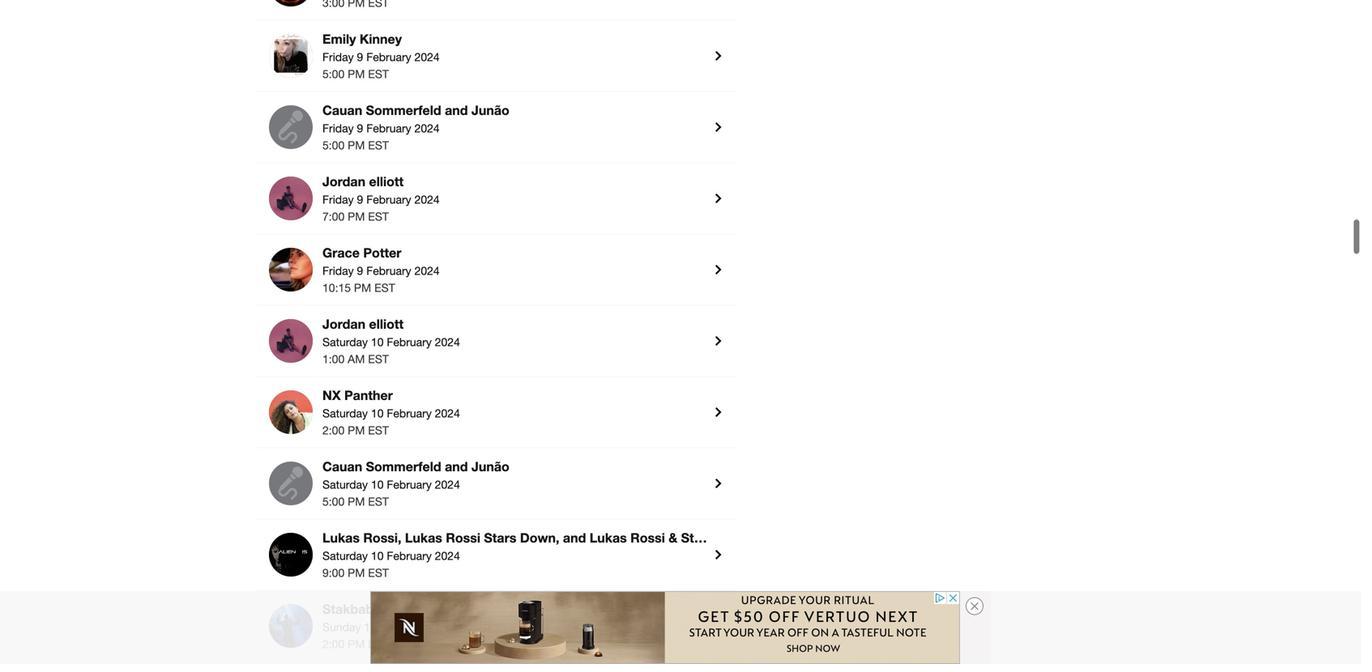 Task type: describe. For each thing, give the bounding box(es) containing it.
february inside lukas rossi, lukas rossi stars down, and lukas rossi & stars down 7 saturday 10 february 2024 9:00 pm est
[[387, 549, 432, 563]]

2 rossi from the left
[[631, 530, 665, 546]]

live meet and greet. image for jordan elliott saturday 10 february 2024 1:00 am est
[[269, 319, 313, 363]]

february inside cauan sommerfeld and junão friday 9 february 2024 5:00 pm est
[[366, 121, 411, 135]]

friday inside cauan sommerfeld and junão friday 9 february 2024 5:00 pm est
[[322, 121, 354, 135]]

sommerfeld for cauan sommerfeld and junão saturday 10 february 2024 5:00 pm est
[[366, 459, 441, 474]]

advertisement element
[[370, 591, 960, 664]]

potter
[[363, 245, 401, 260]]

jordan for jordan elliott friday 9 february 2024 7:00 pm est
[[322, 174, 365, 189]]

pm inside the nx panther saturday 10 february 2024 2:00 pm est
[[348, 424, 365, 437]]

est inside the grace potter friday 9 february 2024 10:15 pm est
[[374, 281, 395, 294]]

9 for jordan
[[357, 193, 363, 206]]

est inside stakbabber sunday 11 february 2024 2:00 pm est
[[368, 638, 389, 651]]

2024 inside stakbabber sunday 11 february 2024 2:00 pm est
[[428, 621, 453, 634]]

nx
[[322, 388, 341, 403]]

am
[[348, 352, 365, 366]]

emily kinney friday 9 february 2024 5:00 pm est
[[322, 31, 440, 81]]

2024 inside jordan elliott saturday 10 february 2024 1:00 am est
[[435, 335, 460, 349]]

9 inside cauan sommerfeld and junão friday 9 february 2024 5:00 pm est
[[357, 121, 363, 135]]

saturday inside jordan elliott saturday 10 february 2024 1:00 am est
[[322, 335, 368, 349]]

2:00 inside the nx panther saturday 10 february 2024 2:00 pm est
[[322, 424, 345, 437]]

10 inside jordan elliott saturday 10 february 2024 1:00 am est
[[371, 335, 384, 349]]

pm inside jordan elliott friday 9 february 2024 7:00 pm est
[[348, 210, 365, 223]]

cauan for cauan sommerfeld and junão saturday 10 february 2024 5:00 pm est
[[322, 459, 362, 474]]

saturday inside lukas rossi, lukas rossi stars down, and lukas rossi & stars down 7 saturday 10 february 2024 9:00 pm est
[[322, 549, 368, 563]]

friday for emily
[[322, 50, 354, 64]]

down,
[[520, 530, 559, 546]]

10 inside cauan sommerfeld and junão saturday 10 february 2024 5:00 pm est
[[371, 478, 384, 491]]

february inside the grace potter friday 9 february 2024 10:15 pm est
[[366, 264, 411, 277]]

february inside jordan elliott saturday 10 february 2024 1:00 am est
[[387, 335, 432, 349]]

2024 inside lukas rossi, lukas rossi stars down, and lukas rossi & stars down 7 saturday 10 february 2024 9:00 pm est
[[435, 549, 460, 563]]

5:00 for cauan sommerfeld and junão friday 9 february 2024 5:00 pm est
[[322, 138, 345, 152]]

10 inside lukas rossi, lukas rossi stars down, and lukas rossi & stars down 7 saturday 10 february 2024 9:00 pm est
[[371, 549, 384, 563]]

2024 inside the nx panther saturday 10 february 2024 2:00 pm est
[[435, 407, 460, 420]]

jordan elliott saturday 10 february 2024 1:00 am est
[[322, 316, 460, 366]]

est inside cauan sommerfeld and junão saturday 10 february 2024 5:00 pm est
[[368, 495, 389, 508]]

rossi,
[[363, 530, 401, 546]]

february inside cauan sommerfeld and junão saturday 10 february 2024 5:00 pm est
[[387, 478, 432, 491]]

est inside the nx panther saturday 10 february 2024 2:00 pm est
[[368, 424, 389, 437]]

breakups and makeups image
[[269, 34, 313, 78]]

2024 inside cauan sommerfeld and junão friday 9 february 2024 5:00 pm est
[[415, 121, 440, 135]]

1 rossi from the left
[[446, 530, 480, 546]]

nx panther saturday 10 february 2024 2:00 pm est
[[322, 388, 460, 437]]

friday for jordan
[[322, 193, 354, 206]]

saturday inside the nx panther saturday 10 february 2024 2:00 pm est
[[322, 407, 368, 420]]

pm inside stakbabber sunday 11 february 2024 2:00 pm est
[[348, 638, 365, 651]]

pm inside lukas rossi, lukas rossi stars down, and lukas rossi & stars down 7 saturday 10 february 2024 9:00 pm est
[[348, 566, 365, 580]]

saturday inside cauan sommerfeld and junão saturday 10 february 2024 5:00 pm est
[[322, 478, 368, 491]]

1 lukas from the left
[[322, 530, 360, 546]]

mother road: live from ryman auditorium image
[[269, 248, 313, 292]]

est inside cauan sommerfeld and junão friday 9 february 2024 5:00 pm est
[[368, 138, 389, 152]]

junão for cauan sommerfeld and junão friday 9 february 2024 5:00 pm est
[[472, 102, 510, 118]]

pm inside emily kinney friday 9 february 2024 5:00 pm est
[[348, 67, 365, 81]]

2024 inside jordan elliott friday 9 february 2024 7:00 pm est
[[415, 193, 440, 206]]

live meet and greet. image for jordan elliott friday 9 february 2024 7:00 pm est
[[269, 177, 313, 220]]

february inside emily kinney friday 9 february 2024 5:00 pm est
[[366, 50, 411, 64]]

electric harmony image
[[269, 533, 313, 577]]

7
[[757, 530, 764, 546]]

grace
[[322, 245, 360, 260]]

pm inside cauan sommerfeld and junão saturday 10 february 2024 5:00 pm est
[[348, 495, 365, 508]]



Task type: vqa. For each thing, say whether or not it's contained in the screenshot.


Task type: locate. For each thing, give the bounding box(es) containing it.
pm right 10:15
[[354, 281, 371, 294]]

1 junão from the top
[[472, 102, 510, 118]]

9 inside jordan elliott friday 9 february 2024 7:00 pm est
[[357, 193, 363, 206]]

1 stars from the left
[[484, 530, 516, 546]]

2 vertical spatial 5:00
[[322, 495, 345, 508]]

9 up grace
[[357, 193, 363, 206]]

1 cauan from the top
[[322, 102, 362, 118]]

cauan for cauan sommerfeld and junão friday 9 february 2024 5:00 pm est
[[322, 102, 362, 118]]

pm right 7:00
[[348, 210, 365, 223]]

friday up 7:00
[[322, 193, 354, 206]]

jordan up 1:00
[[322, 316, 365, 332]]

1 elliott from the top
[[369, 174, 404, 189]]

est down the kinney
[[368, 67, 389, 81]]

junão inside cauan sommerfeld and junão friday 9 february 2024 5:00 pm est
[[472, 102, 510, 118]]

9 for grace
[[357, 264, 363, 277]]

cauan right lançamento dois ao vivo image
[[322, 102, 362, 118]]

lukas
[[322, 530, 360, 546], [405, 530, 442, 546], [590, 530, 627, 546]]

1:00
[[322, 352, 345, 366]]

jordan
[[322, 174, 365, 189], [322, 316, 365, 332]]

rossi left &
[[631, 530, 665, 546]]

elliott down cauan sommerfeld and junão friday 9 february 2024 5:00 pm est
[[369, 174, 404, 189]]

est up jordan elliott friday 9 february 2024 7:00 pm est
[[368, 138, 389, 152]]

0 vertical spatial jordan
[[322, 174, 365, 189]]

0 vertical spatial elliott
[[369, 174, 404, 189]]

elliott down the grace potter friday 9 february 2024 10:15 pm est at the left top of page
[[369, 316, 404, 332]]

0 vertical spatial sommerfeld
[[366, 102, 441, 118]]

est down 11
[[368, 638, 389, 651]]

9 right lançamento dois ao vivo image
[[357, 121, 363, 135]]

3 lukas from the left
[[590, 530, 627, 546]]

pm up jordan elliott friday 9 february 2024 7:00 pm est
[[348, 138, 365, 152]]

est inside jordan elliott saturday 10 february 2024 1:00 am est
[[368, 352, 389, 366]]

pm down panther
[[348, 424, 365, 437]]

est down potter
[[374, 281, 395, 294]]

elliott inside jordan elliott saturday 10 february 2024 1:00 am est
[[369, 316, 404, 332]]

rossi
[[446, 530, 480, 546], [631, 530, 665, 546]]

1 horizontal spatial rossi
[[631, 530, 665, 546]]

sommerfeld
[[366, 102, 441, 118], [366, 459, 441, 474]]

1 jordan from the top
[[322, 174, 365, 189]]

junão for cauan sommerfeld and junão saturday 10 february 2024 5:00 pm est
[[472, 459, 510, 474]]

kinney
[[360, 31, 402, 47]]

saturday up am
[[322, 335, 368, 349]]

2 jordan from the top
[[322, 316, 365, 332]]

10 up rossi,
[[371, 478, 384, 491]]

3 saturday from the top
[[322, 478, 368, 491]]

saturday
[[322, 335, 368, 349], [322, 407, 368, 420], [322, 478, 368, 491], [322, 549, 368, 563]]

2 live meet and greet. image from the top
[[269, 319, 313, 363]]

est right am
[[368, 352, 389, 366]]

4 saturday from the top
[[322, 549, 368, 563]]

1 vertical spatial 2:00
[[322, 638, 345, 651]]

lukas left &
[[590, 530, 627, 546]]

7:00
[[322, 210, 345, 223]]

5:00 inside emily kinney friday 9 february 2024 5:00 pm est
[[322, 67, 345, 81]]

1 10 from the top
[[371, 335, 384, 349]]

friday for grace
[[322, 264, 354, 277]]

2 stars from the left
[[681, 530, 714, 546]]

1 vertical spatial cauan
[[322, 459, 362, 474]]

and for cauan sommerfeld and junão friday 9 february 2024 5:00 pm est
[[445, 102, 468, 118]]

friday
[[322, 50, 354, 64], [322, 121, 354, 135], [322, 193, 354, 206], [322, 264, 354, 277]]

2 cauan from the top
[[322, 459, 362, 474]]

9
[[357, 50, 363, 64], [357, 121, 363, 135], [357, 193, 363, 206], [357, 264, 363, 277]]

sommerfeld inside cauan sommerfeld and junão friday 9 february 2024 5:00 pm est
[[366, 102, 441, 118]]

0 horizontal spatial lukas
[[322, 530, 360, 546]]

1 friday from the top
[[322, 50, 354, 64]]

sommerfeld inside cauan sommerfeld and junão saturday 10 february 2024 5:00 pm est
[[366, 459, 441, 474]]

2:00
[[322, 424, 345, 437], [322, 638, 345, 651]]

february
[[366, 50, 411, 64], [366, 121, 411, 135], [366, 193, 411, 206], [366, 264, 411, 277], [387, 335, 432, 349], [387, 407, 432, 420], [387, 478, 432, 491], [387, 549, 432, 563], [380, 621, 425, 634]]

2024 inside emily kinney friday 9 february 2024 5:00 pm est
[[415, 50, 440, 64]]

2 elliott from the top
[[369, 316, 404, 332]]

and inside lukas rossi, lukas rossi stars down, and lukas rossi & stars down 7 saturday 10 february 2024 9:00 pm est
[[563, 530, 586, 546]]

sommerfeld for cauan sommerfeld and junão friday 9 february 2024 5:00 pm est
[[366, 102, 441, 118]]

2 9 from the top
[[357, 121, 363, 135]]

rossi down cauan sommerfeld and junão saturday 10 february 2024 5:00 pm est
[[446, 530, 480, 546]]

1 vertical spatial 5:00
[[322, 138, 345, 152]]

pm inside the grace potter friday 9 february 2024 10:15 pm est
[[354, 281, 371, 294]]

5:00
[[322, 67, 345, 81], [322, 138, 345, 152], [322, 495, 345, 508]]

cauan inside cauan sommerfeld and junão friday 9 february 2024 5:00 pm est
[[322, 102, 362, 118]]

est
[[368, 67, 389, 81], [368, 138, 389, 152], [368, 210, 389, 223], [374, 281, 395, 294], [368, 352, 389, 366], [368, 424, 389, 437], [368, 495, 389, 508], [368, 566, 389, 580], [368, 638, 389, 651]]

friday inside the grace potter friday 9 february 2024 10:15 pm est
[[322, 264, 354, 277]]

9 down grace
[[357, 264, 363, 277]]

february inside jordan elliott friday 9 february 2024 7:00 pm est
[[366, 193, 411, 206]]

elliott for jordan elliott saturday 10 february 2024 1:00 am est
[[369, 316, 404, 332]]

jordan inside jordan elliott saturday 10 february 2024 1:00 am est
[[322, 316, 365, 332]]

friday inside emily kinney friday 9 february 2024 5:00 pm est
[[322, 50, 354, 64]]

0 vertical spatial 2:00
[[322, 424, 345, 437]]

stars
[[484, 530, 516, 546], [681, 530, 714, 546]]

saturday right lançamento malvada remix image
[[322, 478, 368, 491]]

5:00 down emily
[[322, 67, 345, 81]]

2 saturday from the top
[[322, 407, 368, 420]]

3 10 from the top
[[371, 478, 384, 491]]

pm right 9:00 on the left
[[348, 566, 365, 580]]

est down panther
[[368, 424, 389, 437]]

&
[[669, 530, 678, 546]]

2 10 from the top
[[371, 407, 384, 420]]

cauan right lançamento malvada remix image
[[322, 459, 362, 474]]

february inside the nx panther saturday 10 february 2024 2:00 pm est
[[387, 407, 432, 420]]

5:00 for cauan sommerfeld and junão saturday 10 february 2024 5:00 pm est
[[322, 495, 345, 508]]

jordan inside jordan elliott friday 9 february 2024 7:00 pm est
[[322, 174, 365, 189]]

friday inside jordan elliott friday 9 february 2024 7:00 pm est
[[322, 193, 354, 206]]

1 2:00 from the top
[[322, 424, 345, 437]]

2024
[[415, 50, 440, 64], [415, 121, 440, 135], [415, 193, 440, 206], [415, 264, 440, 277], [435, 335, 460, 349], [435, 407, 460, 420], [435, 478, 460, 491], [435, 549, 460, 563], [428, 621, 453, 634]]

junão
[[472, 102, 510, 118], [472, 459, 510, 474]]

9:00
[[322, 566, 345, 580]]

0 vertical spatial 5:00
[[322, 67, 345, 81]]

1 saturday from the top
[[322, 335, 368, 349]]

1 5:00 from the top
[[322, 67, 345, 81]]

1 live meet and greet. image from the top
[[269, 177, 313, 220]]

february up panther
[[387, 335, 432, 349]]

cauan sommerfeld and junão friday 9 february 2024 5:00 pm est
[[322, 102, 510, 152]]

friday up 10:15
[[322, 264, 354, 277]]

elliott
[[369, 174, 404, 189], [369, 316, 404, 332]]

2 junão from the top
[[472, 459, 510, 474]]

jordan elliott friday 9 february 2024 7:00 pm est
[[322, 174, 440, 223]]

lançamento dois ao vivo image
[[269, 105, 313, 149]]

4 9 from the top
[[357, 264, 363, 277]]

jordan for jordan elliott saturday 10 february 2024 1:00 am est
[[322, 316, 365, 332]]

pm down emily
[[348, 67, 365, 81]]

2:00 down sunday
[[322, 638, 345, 651]]

9 inside the grace potter friday 9 february 2024 10:15 pm est
[[357, 264, 363, 277]]

friday right lançamento dois ao vivo image
[[322, 121, 354, 135]]

pm inside cauan sommerfeld and junão friday 9 february 2024 5:00 pm est
[[348, 138, 365, 152]]

9 inside emily kinney friday 9 february 2024 5:00 pm est
[[357, 50, 363, 64]]

2 2:00 from the top
[[322, 638, 345, 651]]

1 9 from the top
[[357, 50, 363, 64]]

february down potter
[[366, 264, 411, 277]]

1 vertical spatial elliott
[[369, 316, 404, 332]]

10 down panther
[[371, 407, 384, 420]]

10
[[371, 335, 384, 349], [371, 407, 384, 420], [371, 478, 384, 491], [371, 549, 384, 563]]

lukas rossi, lukas rossi stars down, and lukas rossi & stars down 7 saturday 10 february 2024 9:00 pm est
[[322, 530, 764, 580]]

3 friday from the top
[[322, 193, 354, 206]]

february inside stakbabber sunday 11 february 2024 2:00 pm est
[[380, 621, 425, 634]]

down
[[717, 530, 753, 546]]

5:00 right lançamento dois ao vivo image
[[322, 138, 345, 152]]

est up rossi,
[[368, 495, 389, 508]]

10 inside the nx panther saturday 10 february 2024 2:00 pm est
[[371, 407, 384, 420]]

february up potter
[[366, 193, 411, 206]]

stakbabber sunday 11 february 2024 2:00 pm est
[[322, 602, 453, 651]]

9 down the kinney
[[357, 50, 363, 64]]

10 down rossi,
[[371, 549, 384, 563]]

2 sommerfeld from the top
[[366, 459, 441, 474]]

0 vertical spatial and
[[445, 102, 468, 118]]

2 5:00 from the top
[[322, 138, 345, 152]]

3 5:00 from the top
[[322, 495, 345, 508]]

5:00 inside cauan sommerfeld and junão saturday 10 february 2024 5:00 pm est
[[322, 495, 345, 508]]

2 vertical spatial and
[[563, 530, 586, 546]]

2:00 inside stakbabber sunday 11 february 2024 2:00 pm est
[[322, 638, 345, 651]]

1 vertical spatial live meet and greet. image
[[269, 319, 313, 363]]

february right 11
[[380, 621, 425, 634]]

grace potter friday 9 february 2024 10:15 pm est
[[322, 245, 440, 294]]

pm down 11
[[348, 638, 365, 651]]

2024 inside the grace potter friday 9 february 2024 10:15 pm est
[[415, 264, 440, 277]]

0 vertical spatial cauan
[[322, 102, 362, 118]]

panther
[[344, 388, 393, 403]]

est inside lukas rossi, lukas rossi stars down, and lukas rossi & stars down 7 saturday 10 february 2024 9:00 pm est
[[368, 566, 389, 580]]

est down rossi,
[[368, 566, 389, 580]]

sunday
[[322, 621, 361, 634]]

2 lukas from the left
[[405, 530, 442, 546]]

1 vertical spatial junão
[[472, 459, 510, 474]]

pm
[[348, 67, 365, 81], [348, 138, 365, 152], [348, 210, 365, 223], [354, 281, 371, 294], [348, 424, 365, 437], [348, 495, 365, 508], [348, 566, 365, 580], [348, 638, 365, 651]]

1 vertical spatial jordan
[[322, 316, 365, 332]]

stars right &
[[681, 530, 714, 546]]

junão inside cauan sommerfeld and junão saturday 10 february 2024 5:00 pm est
[[472, 459, 510, 474]]

cauan
[[322, 102, 362, 118], [322, 459, 362, 474]]

and
[[445, 102, 468, 118], [445, 459, 468, 474], [563, 530, 586, 546]]

9 for emily
[[357, 50, 363, 64]]

stars left down,
[[484, 530, 516, 546]]

and inside cauan sommerfeld and junão friday 9 february 2024 5:00 pm est
[[445, 102, 468, 118]]

10 up panther
[[371, 335, 384, 349]]

est inside jordan elliott friday 9 february 2024 7:00 pm est
[[368, 210, 389, 223]]

live meet and greet. image
[[269, 177, 313, 220], [269, 319, 313, 363]]

live meet and greet. image left 1:00
[[269, 319, 313, 363]]

0 horizontal spatial stars
[[484, 530, 516, 546]]

0 horizontal spatial rossi
[[446, 530, 480, 546]]

lukas right rossi,
[[405, 530, 442, 546]]

february up jordan elliott friday 9 february 2024 7:00 pm est
[[366, 121, 411, 135]]

2 horizontal spatial lukas
[[590, 530, 627, 546]]

lançamento malvada remix image
[[269, 462, 313, 506]]

saturday up 9:00 on the left
[[322, 549, 368, 563]]

est up potter
[[368, 210, 389, 223]]

cauan sommerfeld and junão saturday 10 february 2024 5:00 pm est
[[322, 459, 510, 508]]

and inside cauan sommerfeld and junão saturday 10 february 2024 5:00 pm est
[[445, 459, 468, 474]]

hybrid // ymhbwwib live image
[[269, 390, 313, 434]]

3 9 from the top
[[357, 193, 363, 206]]

elliott inside jordan elliott friday 9 february 2024 7:00 pm est
[[369, 174, 404, 189]]

stakbabber
[[322, 602, 394, 617]]

february down rossi,
[[387, 549, 432, 563]]

friday down emily
[[322, 50, 354, 64]]

live meet and greet. image left 7:00
[[269, 177, 313, 220]]

est inside emily kinney friday 9 february 2024 5:00 pm est
[[368, 67, 389, 81]]

emily
[[322, 31, 356, 47]]

11
[[364, 621, 377, 634]]

february down the kinney
[[366, 50, 411, 64]]

pm up rossi,
[[348, 495, 365, 508]]

0 vertical spatial live meet and greet. image
[[269, 177, 313, 220]]

1 horizontal spatial stars
[[681, 530, 714, 546]]

0 vertical spatial junão
[[472, 102, 510, 118]]

jordan up 7:00
[[322, 174, 365, 189]]

1 horizontal spatial lukas
[[405, 530, 442, 546]]

sommerfeld down emily kinney friday 9 february 2024 5:00 pm est
[[366, 102, 441, 118]]

sommerfeld down the nx panther saturday 10 february 2024 2:00 pm est
[[366, 459, 441, 474]]

1 sommerfeld from the top
[[366, 102, 441, 118]]

10:15
[[322, 281, 351, 294]]

february up rossi,
[[387, 478, 432, 491]]

1 vertical spatial and
[[445, 459, 468, 474]]

cauan inside cauan sommerfeld and junão saturday 10 february 2024 5:00 pm est
[[322, 459, 362, 474]]

february down panther
[[387, 407, 432, 420]]

5:00 right lançamento malvada remix image
[[322, 495, 345, 508]]

4 friday from the top
[[322, 264, 354, 277]]

elliott for jordan elliott friday 9 february 2024 7:00 pm est
[[369, 174, 404, 189]]

2:00 down nx
[[322, 424, 345, 437]]

2024 inside cauan sommerfeld and junão saturday 10 february 2024 5:00 pm est
[[435, 478, 460, 491]]

saturday down nx
[[322, 407, 368, 420]]

2 friday from the top
[[322, 121, 354, 135]]

lukas up 9:00 on the left
[[322, 530, 360, 546]]

5:00 inside cauan sommerfeld and junão friday 9 february 2024 5:00 pm est
[[322, 138, 345, 152]]

and for cauan sommerfeld and junão saturday 10 february 2024 5:00 pm est
[[445, 459, 468, 474]]

1 vertical spatial sommerfeld
[[366, 459, 441, 474]]

4 10 from the top
[[371, 549, 384, 563]]



